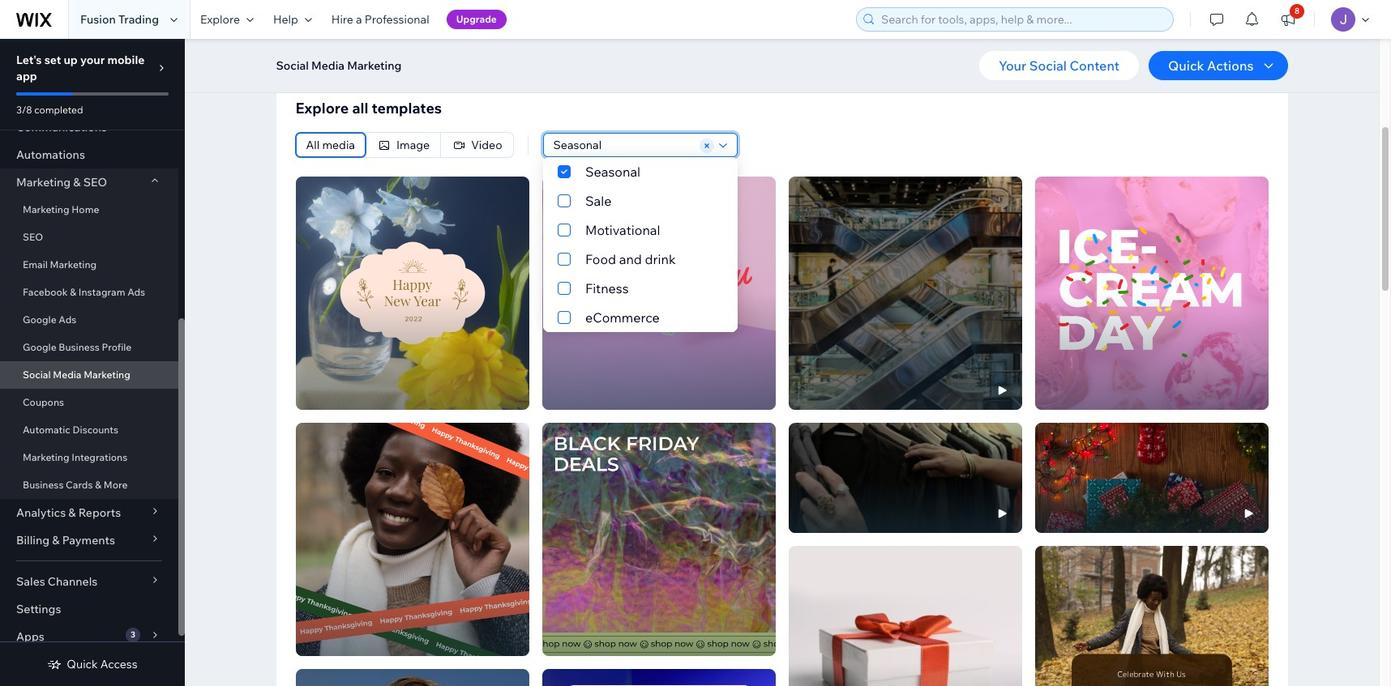 Task type: vqa. For each thing, say whether or not it's contained in the screenshot.
bottom Media
yes



Task type: describe. For each thing, give the bounding box(es) containing it.
drink
[[645, 251, 676, 268]]

all media button
[[296, 133, 366, 157]]

3
[[131, 630, 135, 641]]

billing
[[16, 534, 50, 548]]

templates
[[372, 99, 442, 118]]

explore for explore all templates
[[296, 99, 349, 118]]

all media
[[306, 138, 355, 152]]

marketing home
[[23, 204, 99, 216]]

profile
[[102, 341, 132, 354]]

3/8 completed
[[16, 104, 83, 116]]

image
[[396, 138, 430, 152]]

motivational
[[585, 222, 660, 238]]

email marketing link
[[0, 251, 178, 279]]

3/8
[[16, 104, 32, 116]]

billing & payments button
[[0, 527, 178, 555]]

email
[[23, 259, 48, 271]]

automatic discounts link
[[0, 417, 178, 444]]

cards
[[66, 479, 93, 491]]

sales
[[16, 575, 45, 590]]

seo inside "seo" link
[[23, 231, 43, 243]]

0 vertical spatial business
[[59, 341, 100, 354]]

facebook
[[23, 286, 68, 298]]

& for reports
[[68, 506, 76, 521]]

your
[[80, 53, 105, 67]]

google ads
[[23, 314, 76, 326]]

video button
[[441, 133, 513, 157]]

food and drink
[[585, 251, 676, 268]]

help
[[273, 12, 298, 27]]

google for google ads
[[23, 314, 56, 326]]

seo inside marketing & seo "dropdown button"
[[83, 175, 107, 190]]

completed
[[34, 104, 83, 116]]

integrations
[[72, 452, 128, 464]]

Search for tools, apps, help & more... field
[[877, 8, 1169, 31]]

8 button
[[1271, 0, 1306, 39]]

social media marketing for social media marketing 'button'
[[276, 58, 402, 73]]

reports
[[78, 506, 121, 521]]

help button
[[264, 0, 322, 39]]

content
[[1070, 58, 1120, 74]]

seo link
[[0, 224, 178, 251]]

mobile
[[107, 53, 145, 67]]

marketing & seo
[[16, 175, 107, 190]]

automations
[[16, 148, 85, 162]]

settings link
[[0, 596, 178, 624]]

social media marketing link
[[0, 362, 178, 389]]

your
[[999, 58, 1027, 74]]

explore for explore
[[200, 12, 240, 27]]

channels
[[48, 575, 98, 590]]

google business profile link
[[0, 334, 178, 362]]

1 horizontal spatial ads
[[127, 286, 145, 298]]

Seasonal checkbox
[[543, 157, 738, 187]]

& for seo
[[73, 175, 81, 190]]

coupons
[[23, 397, 64, 409]]

quick actions
[[1169, 58, 1254, 74]]

social for social media marketing link
[[23, 369, 51, 381]]

up
[[64, 53, 78, 67]]

sale
[[585, 193, 611, 209]]

ecommerce
[[585, 310, 659, 326]]

instagram
[[79, 286, 125, 298]]

fusion
[[80, 12, 116, 27]]

communications button
[[0, 114, 178, 141]]

video
[[471, 138, 502, 152]]

analytics
[[16, 506, 66, 521]]

upgrade button
[[447, 10, 507, 29]]

quick access button
[[47, 658, 138, 672]]

& for payments
[[52, 534, 60, 548]]

facebook & instagram ads
[[23, 286, 145, 298]]

image button
[[366, 133, 440, 157]]

apps
[[16, 630, 44, 645]]

payments
[[62, 534, 115, 548]]

trading
[[118, 12, 159, 27]]

0 horizontal spatial ads
[[59, 314, 76, 326]]

Sale checkbox
[[543, 187, 738, 216]]

marketing down marketing & seo at the top of the page
[[23, 204, 69, 216]]

analytics & reports
[[16, 506, 121, 521]]

hire a professional link
[[322, 0, 439, 39]]

list box containing seasonal
[[543, 157, 738, 332]]

sales channels
[[16, 575, 98, 590]]

your social content button
[[980, 51, 1139, 80]]

automatic
[[23, 424, 70, 436]]

quick for quick access
[[67, 658, 98, 672]]

coupons link
[[0, 389, 178, 417]]

social for social media marketing 'button'
[[276, 58, 309, 73]]

Fitness checkbox
[[543, 274, 738, 303]]

social media marketing for social media marketing link
[[23, 369, 130, 381]]

all
[[306, 138, 320, 152]]



Task type: locate. For each thing, give the bounding box(es) containing it.
hire
[[332, 12, 353, 27]]

seo
[[83, 175, 107, 190], [23, 231, 43, 243]]

quick inside sidebar "element"
[[67, 658, 98, 672]]

marketing down automations
[[16, 175, 71, 190]]

social right your
[[1030, 58, 1067, 74]]

food
[[585, 251, 616, 268]]

& inside billing & payments dropdown button
[[52, 534, 60, 548]]

media inside sidebar "element"
[[53, 369, 81, 381]]

hire a professional
[[332, 12, 429, 27]]

business cards & more
[[23, 479, 128, 491]]

google ads link
[[0, 307, 178, 334]]

1 horizontal spatial media
[[311, 58, 345, 73]]

1 google from the top
[[23, 314, 56, 326]]

google for google business profile
[[23, 341, 56, 354]]

1 horizontal spatial social media marketing
[[276, 58, 402, 73]]

media
[[311, 58, 345, 73], [53, 369, 81, 381]]

quick access
[[67, 658, 138, 672]]

1 vertical spatial media
[[53, 369, 81, 381]]

explore left help
[[200, 12, 240, 27]]

2 horizontal spatial social
[[1030, 58, 1067, 74]]

0 vertical spatial google
[[23, 314, 56, 326]]

& for instagram
[[70, 286, 76, 298]]

marketing inside "dropdown button"
[[16, 175, 71, 190]]

business up analytics
[[23, 479, 64, 491]]

media for social media marketing link
[[53, 369, 81, 381]]

8
[[1295, 6, 1300, 16]]

marketing down automatic
[[23, 452, 69, 464]]

all
[[352, 99, 368, 118]]

media inside 'button'
[[311, 58, 345, 73]]

google
[[23, 314, 56, 326], [23, 341, 56, 354]]

0 horizontal spatial seo
[[23, 231, 43, 243]]

quick
[[1169, 58, 1205, 74], [67, 658, 98, 672]]

analytics & reports button
[[0, 500, 178, 527]]

Motivational checkbox
[[543, 216, 738, 245]]

social down help button
[[276, 58, 309, 73]]

explore up the all media button
[[296, 99, 349, 118]]

settings
[[16, 603, 61, 617]]

automatic discounts
[[23, 424, 118, 436]]

& inside analytics & reports popup button
[[68, 506, 76, 521]]

seasonal
[[585, 164, 640, 180]]

social media marketing inside sidebar "element"
[[23, 369, 130, 381]]

professional
[[365, 12, 429, 27]]

facebook & instagram ads link
[[0, 279, 178, 307]]

Food and drink checkbox
[[543, 245, 738, 274]]

social inside social media marketing 'button'
[[276, 58, 309, 73]]

fitness
[[585, 281, 629, 297]]

marketing inside 'button'
[[347, 58, 402, 73]]

&
[[73, 175, 81, 190], [70, 286, 76, 298], [95, 479, 101, 491], [68, 506, 76, 521], [52, 534, 60, 548]]

social inside social media marketing link
[[23, 369, 51, 381]]

& up home
[[73, 175, 81, 190]]

1 vertical spatial social media marketing
[[23, 369, 130, 381]]

& left more
[[95, 479, 101, 491]]

social media marketing inside 'button'
[[276, 58, 402, 73]]

& inside facebook & instagram ads link
[[70, 286, 76, 298]]

1 vertical spatial seo
[[23, 231, 43, 243]]

0 vertical spatial social media marketing
[[276, 58, 402, 73]]

0 vertical spatial seo
[[83, 175, 107, 190]]

ads up google business profile
[[59, 314, 76, 326]]

marketing up explore all templates
[[347, 58, 402, 73]]

2 google from the top
[[23, 341, 56, 354]]

1 horizontal spatial seo
[[83, 175, 107, 190]]

more
[[104, 479, 128, 491]]

0 horizontal spatial quick
[[67, 658, 98, 672]]

1 vertical spatial ads
[[59, 314, 76, 326]]

1 horizontal spatial explore
[[296, 99, 349, 118]]

0 vertical spatial quick
[[1169, 58, 1205, 74]]

marketing integrations
[[23, 452, 128, 464]]

google down google ads
[[23, 341, 56, 354]]

quick actions button
[[1149, 51, 1288, 80]]

billing & payments
[[16, 534, 115, 548]]

sales channels button
[[0, 568, 178, 596]]

& inside marketing & seo "dropdown button"
[[73, 175, 81, 190]]

0 vertical spatial media
[[311, 58, 345, 73]]

explore
[[200, 12, 240, 27], [296, 99, 349, 118]]

0 vertical spatial ads
[[127, 286, 145, 298]]

business down google ads link
[[59, 341, 100, 354]]

marketing home link
[[0, 196, 178, 224]]

business
[[59, 341, 100, 354], [23, 479, 64, 491]]

sidebar element
[[0, 0, 185, 687]]

home
[[72, 204, 99, 216]]

1 horizontal spatial quick
[[1169, 58, 1205, 74]]

social inside your social content button
[[1030, 58, 1067, 74]]

All categories field
[[549, 134, 697, 157]]

social media marketing down hire
[[276, 58, 402, 73]]

1 horizontal spatial social
[[276, 58, 309, 73]]

ads right "instagram"
[[127, 286, 145, 298]]

0 horizontal spatial social
[[23, 369, 51, 381]]

media down hire
[[311, 58, 345, 73]]

social media marketing down google business profile
[[23, 369, 130, 381]]

email marketing
[[23, 259, 97, 271]]

upgrade
[[456, 13, 497, 25]]

1 vertical spatial explore
[[296, 99, 349, 118]]

social up the coupons
[[23, 369, 51, 381]]

quick left the actions
[[1169, 58, 1205, 74]]

your social content
[[999, 58, 1120, 74]]

marketing integrations link
[[0, 444, 178, 472]]

& right facebook
[[70, 286, 76, 298]]

seo down automations link
[[83, 175, 107, 190]]

marketing down profile
[[84, 369, 130, 381]]

marketing & seo button
[[0, 169, 178, 196]]

set
[[44, 53, 61, 67]]

& right billing
[[52, 534, 60, 548]]

explore all templates
[[296, 99, 442, 118]]

social
[[1030, 58, 1067, 74], [276, 58, 309, 73], [23, 369, 51, 381]]

google business profile
[[23, 341, 132, 354]]

ads
[[127, 286, 145, 298], [59, 314, 76, 326]]

quick for quick actions
[[1169, 58, 1205, 74]]

social media marketing button
[[268, 54, 410, 78]]

1 vertical spatial business
[[23, 479, 64, 491]]

actions
[[1208, 58, 1254, 74]]

1 vertical spatial quick
[[67, 658, 98, 672]]

0 vertical spatial explore
[[200, 12, 240, 27]]

& left reports
[[68, 506, 76, 521]]

automations link
[[0, 141, 178, 169]]

media down google business profile
[[53, 369, 81, 381]]

0 horizontal spatial media
[[53, 369, 81, 381]]

quick inside button
[[1169, 58, 1205, 74]]

marketing up facebook & instagram ads
[[50, 259, 97, 271]]

let's set up your mobile app
[[16, 53, 145, 84]]

access
[[100, 658, 138, 672]]

google down facebook
[[23, 314, 56, 326]]

app
[[16, 69, 37, 84]]

quick left access on the left of the page
[[67, 658, 98, 672]]

a
[[356, 12, 362, 27]]

1 vertical spatial google
[[23, 341, 56, 354]]

list box
[[543, 157, 738, 332]]

seo up email at the left
[[23, 231, 43, 243]]

media
[[322, 138, 355, 152]]

and
[[619, 251, 642, 268]]

media for social media marketing 'button'
[[311, 58, 345, 73]]

0 horizontal spatial social media marketing
[[23, 369, 130, 381]]

let's
[[16, 53, 42, 67]]

eCommerce checkbox
[[543, 303, 738, 332]]

0 horizontal spatial explore
[[200, 12, 240, 27]]

& inside business cards & more link
[[95, 479, 101, 491]]

communications
[[16, 120, 107, 135]]

discounts
[[73, 424, 118, 436]]

business cards & more link
[[0, 472, 178, 500]]



